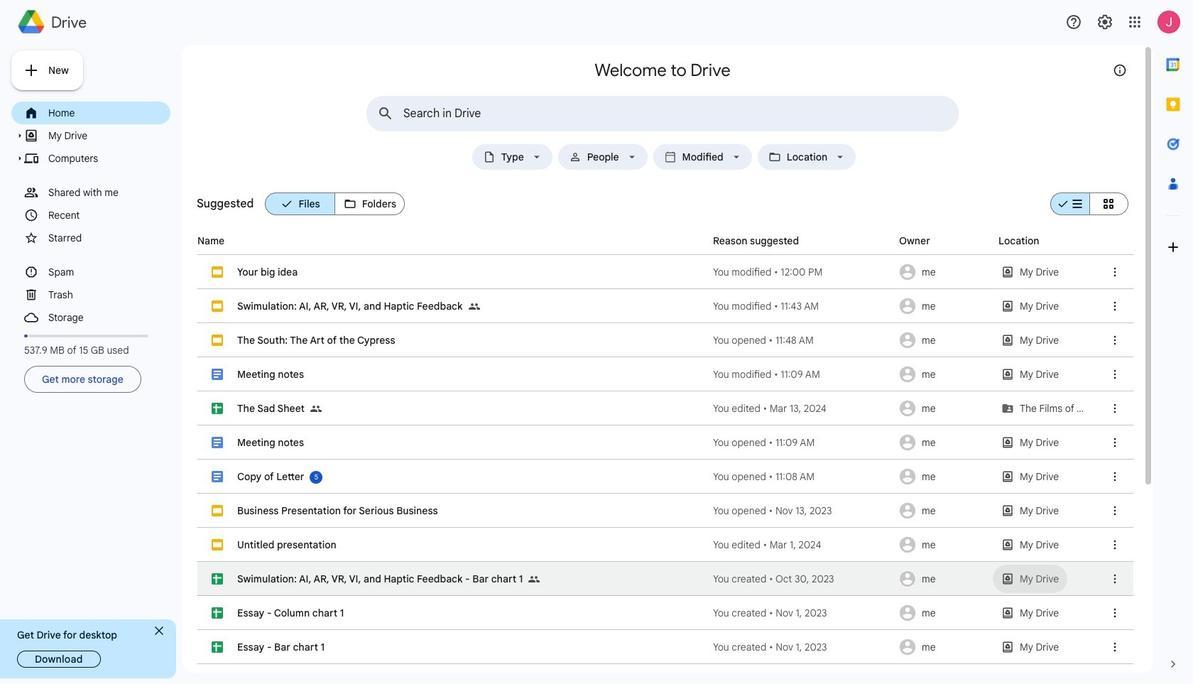 Task type: locate. For each thing, give the bounding box(es) containing it.
type element
[[499, 151, 527, 163]]

6 owned by me element from the top
[[895, 426, 995, 460]]

google docs: meeting notes element up google docs: copy of letter element
[[237, 436, 304, 449]]

google sheets image
[[212, 574, 223, 585], [212, 642, 223, 653]]

google sheets image left google sheets: the sad sheet element
[[212, 403, 223, 414]]

6 cell from the top
[[198, 426, 1134, 460]]

0 vertical spatial google sheets image
[[212, 574, 223, 585]]

you opened • 11:09 am element
[[714, 436, 895, 450]]

1 vertical spatial google docs: meeting notes element
[[237, 436, 304, 449]]

google slides image for 3rd cell from the top of the page
[[212, 335, 223, 346]]

3 owned by me element from the top
[[895, 323, 995, 357]]

owned by me element for you edited • mar 1, 2024 element
[[895, 528, 995, 562]]

you modified • 11:43 am element
[[714, 299, 895, 313]]

2 google docs: meeting notes element from the top
[[237, 436, 304, 449]]

1 google sheets image from the top
[[212, 403, 223, 414]]

google sheets image
[[212, 403, 223, 414], [212, 608, 223, 619]]

shared image
[[311, 392, 328, 426], [311, 404, 322, 415], [529, 562, 546, 596], [529, 574, 540, 586]]

7 owned by me element from the top
[[895, 460, 995, 494]]

close image
[[155, 627, 163, 635]]

google docs image
[[212, 369, 223, 380], [212, 437, 223, 448], [212, 471, 223, 483]]

2 cell from the top
[[198, 289, 1134, 323]]

9 owned by me element from the top
[[895, 528, 995, 562]]

you modified • 12:00 pm element
[[714, 265, 895, 279]]

tab list
[[1154, 45, 1194, 645]]

location element
[[784, 151, 831, 163]]

google sheets: essay - column chart 1 element
[[237, 607, 344, 620]]

0 vertical spatial google sheets image
[[212, 403, 223, 414]]

2 google slides image from the top
[[212, 301, 223, 312]]

shared image for 13th cell
[[296, 664, 313, 684]]

spam element
[[48, 263, 168, 281]]

1 owned by me element from the top
[[895, 255, 995, 289]]

4 google slides image from the top
[[212, 505, 223, 517]]

google docs: meeting notes element
[[237, 368, 304, 381], [237, 436, 304, 449]]

google sheets image down google slides image
[[212, 574, 223, 585]]

1 google docs: meeting notes element from the top
[[237, 368, 304, 381]]

google sheets image for 12th cell from the top of the page
[[212, 642, 223, 653]]

google slides: untitled presentation element
[[237, 539, 337, 551]]

5 owned by me element from the top
[[895, 392, 995, 426]]

my drive element
[[48, 127, 168, 145]]

support image
[[1066, 14, 1083, 31]]

google slides image
[[212, 267, 223, 278], [212, 301, 223, 312], [212, 335, 223, 346], [212, 505, 223, 517]]

you created • oct 30, 2023 element
[[714, 572, 895, 586]]

owned by me element for you opened • 11:09 am element
[[895, 426, 995, 460]]

google sheets image left google sheets: essay - bar chart 1 element
[[212, 642, 223, 653]]

you edited • mar 1, 2024 element
[[714, 538, 895, 552]]

owned by me element for you modified • 11:43 am element
[[895, 289, 995, 323]]

tree item
[[11, 102, 171, 124]]

owned by me element for you edited • mar 13, 2024 element on the right of page
[[895, 392, 995, 426]]

people element
[[585, 151, 622, 163]]

2 vertical spatial google docs image
[[212, 471, 223, 483]]

navigation
[[11, 102, 171, 396]]

4 owned by me element from the top
[[895, 357, 995, 392]]

1 cell from the top
[[198, 255, 1134, 289]]

you modified • 11:09 am element
[[714, 367, 895, 382]]

1 google docs image from the top
[[212, 369, 223, 380]]

home element
[[48, 104, 168, 122]]

2 google sheets image from the top
[[212, 608, 223, 619]]

1 you created • nov 1, 2023 element from the top
[[714, 606, 895, 620]]

google docs: meeting notes element up google sheets: the sad sheet element
[[237, 368, 304, 381]]

google sheets image down google slides image
[[212, 608, 223, 619]]

2 google sheets image from the top
[[212, 642, 223, 653]]

List radio
[[1051, 187, 1090, 221]]

1 vertical spatial google sheets image
[[212, 642, 223, 653]]

0 vertical spatial you created • nov 1, 2023 element
[[714, 606, 895, 620]]

tree
[[11, 102, 171, 329]]

owned by me element for you opened • 11:48 am element
[[895, 323, 995, 357]]

11 owned by me element from the top
[[895, 596, 995, 630]]

0 vertical spatial google docs image
[[212, 369, 223, 380]]

1 vertical spatial google docs image
[[212, 437, 223, 448]]

4 cell from the top
[[198, 357, 1134, 392]]

owned by me element for you created • oct 30, 2023 element
[[895, 562, 995, 596]]

12 owned by me element from the top
[[895, 630, 995, 664]]

google sheets image for third cell from the bottom
[[212, 608, 223, 619]]

Files radio
[[265, 187, 335, 221]]

google sheets: swimulation: ai, ar, vr, vi, and haptic feedback - bar chart 1 element
[[237, 573, 523, 586]]

you created • nov 1, 2023 element for 11th "owned by me" element from the top
[[714, 606, 895, 620]]

toolbar
[[1127, 45, 1146, 87]]

google slides: the south: the art of the cypress element
[[237, 334, 396, 347]]

google docs: meeting notes element for you opened • 11:09 am element
[[237, 436, 304, 449]]

2 you created • nov 1, 2023 element from the top
[[714, 640, 895, 655]]

google sheets: essay - bar chart 1 element
[[237, 641, 325, 654]]

google slides: your big idea element
[[237, 266, 298, 279]]

3 google slides image from the top
[[212, 335, 223, 346]]

1 vertical spatial google sheets image
[[212, 608, 223, 619]]

owned by me element
[[895, 255, 995, 289], [895, 289, 995, 323], [895, 323, 995, 357], [895, 357, 995, 392], [895, 392, 995, 426], [895, 426, 995, 460], [895, 460, 995, 494], [895, 494, 995, 528], [895, 528, 995, 562], [895, 562, 995, 596], [895, 596, 995, 630], [895, 630, 995, 664]]

1 google slides image from the top
[[212, 267, 223, 278]]

Search in Drive field
[[404, 107, 927, 121]]

10 owned by me element from the top
[[895, 562, 995, 596]]

10 cell from the top
[[198, 562, 1134, 596]]

2 google docs image from the top
[[212, 437, 223, 448]]

shared image for second cell from the top
[[469, 289, 486, 323]]

google slides image for second cell from the top
[[212, 301, 223, 312]]

google docs image for you modified • 11:09 am element on the bottom's google docs: meeting notes element
[[212, 369, 223, 380]]

google docs: copy of letter element
[[237, 470, 304, 483]]

you created • nov 1, 2023 element
[[714, 606, 895, 620], [714, 640, 895, 655]]

8 owned by me element from the top
[[895, 494, 995, 528]]

Folders radio
[[335, 187, 405, 221]]

cell
[[198, 255, 1134, 289], [198, 289, 1134, 323], [198, 323, 1134, 357], [198, 357, 1134, 392], [198, 392, 1134, 426], [198, 426, 1134, 460], [198, 460, 1134, 494], [198, 494, 1134, 528], [198, 528, 1134, 562], [198, 562, 1134, 596], [198, 596, 1134, 630], [198, 630, 1134, 664], [198, 664, 1134, 684]]

shared image
[[469, 289, 486, 323], [469, 301, 480, 313], [296, 664, 313, 684]]

Grid radio
[[1090, 187, 1129, 221]]

google docs image for google docs: meeting notes element related to you opened • 11:09 am element
[[212, 437, 223, 448]]

0 vertical spatial google docs: meeting notes element
[[237, 368, 304, 381]]

1 vertical spatial you created • nov 1, 2023 element
[[714, 640, 895, 655]]

1 google sheets image from the top
[[212, 574, 223, 585]]

13 cell from the top
[[198, 664, 1134, 684]]

2 owned by me element from the top
[[895, 289, 995, 323]]



Task type: vqa. For each thing, say whether or not it's contained in the screenshot.
Owned by me element related to you edited • mar 13, 2024 element
yes



Task type: describe. For each thing, give the bounding box(es) containing it.
you opened • 11:08 am element
[[714, 470, 895, 484]]

owned by me element for you opened • nov 13, 2023 element
[[895, 494, 995, 528]]

google slides: business presentation for serious business element
[[237, 505, 438, 517]]

items shared with me element
[[48, 183, 168, 202]]

8 cell from the top
[[198, 494, 1134, 528]]

owned by me element for you opened • 11:08 am element
[[895, 460, 995, 494]]

owned by me element for you modified • 12:00 pm element
[[895, 255, 995, 289]]

pet resume shared google docs image
[[237, 664, 296, 684]]

you edited • mar 13, 2024 element
[[714, 402, 895, 416]]

computers element
[[48, 149, 168, 168]]

3 cell from the top
[[198, 323, 1134, 357]]

modified element
[[680, 151, 727, 163]]

11 cell from the top
[[198, 596, 1134, 630]]

storage element
[[48, 308, 168, 327]]

you created • nov 1, 2023 element for 1st "owned by me" element from the bottom
[[714, 640, 895, 655]]

google slides image for sixth cell from the bottom of the page
[[212, 505, 223, 517]]

9 cell from the top
[[198, 528, 1134, 562]]

shared image inside icon
[[469, 301, 480, 313]]

google slides image
[[212, 539, 223, 551]]

7 cell from the top
[[198, 460, 1134, 494]]

recent items element
[[48, 206, 168, 225]]

3 google docs image from the top
[[212, 471, 223, 483]]

google docs: meeting notes element for you modified • 11:09 am element on the bottom
[[237, 368, 304, 381]]

trashed items element
[[48, 286, 168, 304]]

google sheets image for fifth cell from the top
[[212, 403, 223, 414]]

5 cell from the top
[[198, 392, 1134, 426]]

you opened • nov 13, 2023 element
[[714, 504, 895, 518]]

you opened • 11:48 am element
[[714, 333, 895, 348]]

google slides: swimulation: ai, ar, vr, vi, and haptic feedback element
[[237, 300, 463, 313]]

google slides image for first cell
[[212, 267, 223, 278]]

google sheets image for tenth cell from the top of the page
[[212, 574, 223, 585]]

google sheets: the sad sheet element
[[237, 402, 305, 415]]

starred items element
[[48, 229, 168, 247]]

12 cell from the top
[[198, 630, 1134, 664]]

owned by me element for you modified • 11:09 am element on the bottom
[[895, 357, 995, 392]]



